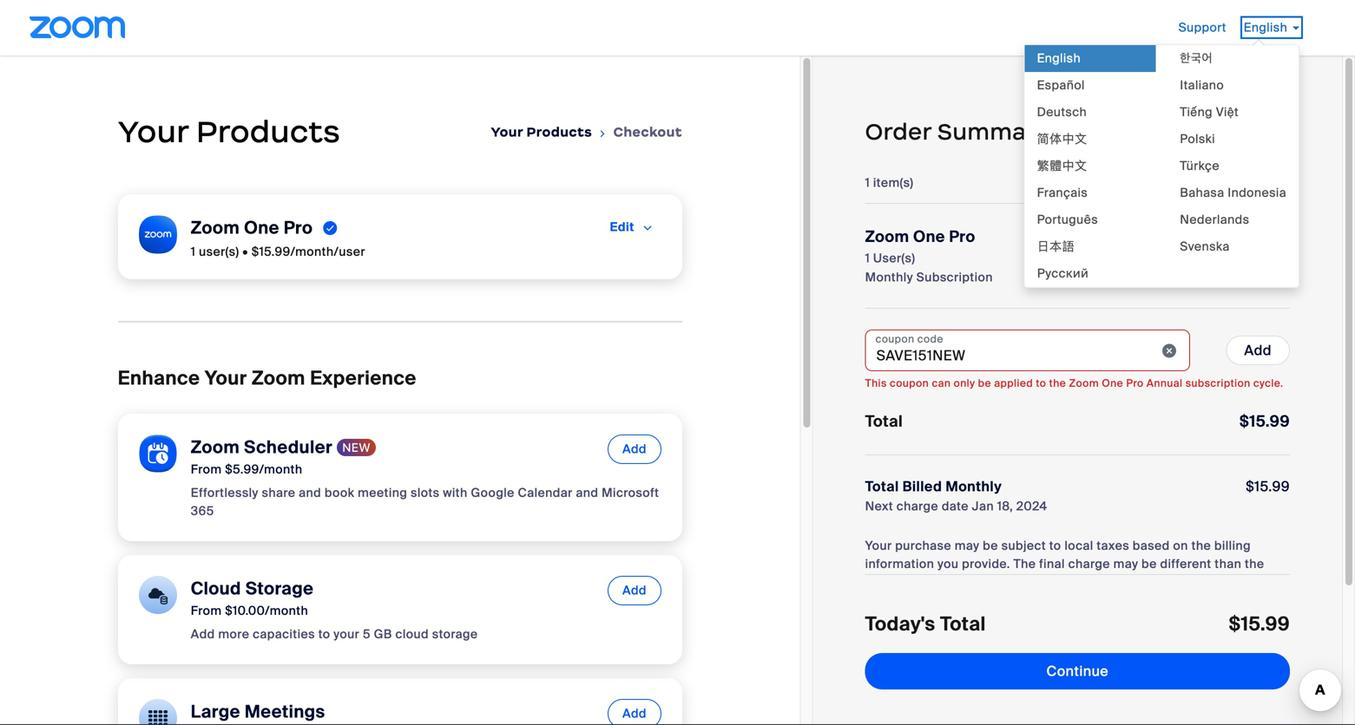 Task type: describe. For each thing, give the bounding box(es) containing it.
enhance
[[118, 366, 200, 391]]

zoom scheduler
[[191, 437, 333, 459]]

this
[[865, 377, 887, 390]]

your purchase may be subject to local taxes based on the billing information you provide. the final charge may be different than the amount shown here and will be displayed on your invoice.
[[865, 538, 1265, 591]]

checkout
[[614, 124, 682, 140]]

item(s)
[[873, 175, 914, 191]]

storage inside cloud storage from $10.00/month
[[246, 578, 314, 600]]

your inside "breadcrumb" navigation
[[491, 124, 523, 140]]

edit zoom one pro plan image
[[641, 216, 654, 240]]

from $5.99/month
[[191, 462, 303, 478]]

your inside your purchase may be subject to local taxes based on the billing information you provide. the final charge may be different than the amount shown here and will be displayed on your invoice.
[[865, 538, 892, 554]]

charge inside your purchase may be subject to local taxes based on the billing information you provide. the final charge may be different than the amount shown here and will be displayed on your invoice.
[[1068, 557, 1110, 573]]

indonesia
[[1228, 185, 1287, 201]]

1 horizontal spatial and
[[576, 485, 599, 501]]

success image
[[323, 218, 338, 239]]

1 vertical spatial your
[[334, 627, 360, 643]]

date
[[942, 499, 969, 515]]

0 vertical spatial the
[[1049, 377, 1066, 390]]

scheduler
[[244, 437, 333, 459]]

large meetings
[[191, 701, 325, 724]]

large
[[191, 701, 240, 724]]

polski link
[[1168, 126, 1299, 153]]

this coupon can only be applied to the zoom one pro annual subscription cycle.
[[865, 377, 1284, 390]]

1 vertical spatial on
[[1115, 575, 1130, 591]]

continue
[[1047, 663, 1109, 681]]

right image
[[597, 125, 608, 143]]

1 vertical spatial english link
[[1025, 45, 1156, 72]]

enhance your zoom experience
[[118, 366, 417, 391]]

1 horizontal spatial subscription
[[1186, 377, 1251, 390]]

2 horizontal spatial the
[[1245, 557, 1265, 573]]

cloud storage icon image
[[139, 576, 177, 615]]

简体中文
[[1037, 131, 1087, 147]]

and inside your purchase may be subject to local taxes based on the billing information you provide. the final charge may be different than the amount shown here and will be displayed on your invoice.
[[986, 575, 1009, 591]]

繁體中文 link
[[1025, 153, 1156, 180]]

日本語 link
[[1025, 234, 1156, 260]]

zoom for zoom one pro
[[191, 217, 240, 239]]

svenska link
[[1168, 234, 1299, 260]]

cycle.
[[1254, 377, 1284, 390]]

1 from from the top
[[191, 462, 222, 478]]

add button for cloud storage icon
[[608, 576, 661, 606]]

be down based
[[1142, 557, 1157, 573]]

zoom logo image
[[30, 16, 125, 38]]

1 inside zoom one pro 1 user(s) monthly subscription
[[865, 250, 870, 267]]

bahasa indonesia
[[1180, 185, 1287, 201]]

pro for zoom one pro
[[284, 217, 313, 239]]

zoom for zoom one pro 1 user(s) monthly subscription
[[865, 227, 909, 247]]

local
[[1065, 538, 1094, 554]]

support link
[[1179, 20, 1227, 36]]

русский
[[1037, 266, 1089, 282]]

your inside your purchase may be subject to local taxes based on the billing information you provide. the final charge may be different than the amount shown here and will be displayed on your invoice.
[[1133, 575, 1159, 591]]

total for total billed monthly
[[865, 478, 899, 496]]

svenska
[[1180, 239, 1230, 255]]

1 vertical spatial $15.99
[[1246, 478, 1290, 496]]

$5.99/month
[[225, 462, 303, 478]]

here
[[956, 575, 983, 591]]

total
[[940, 613, 986, 637]]

coupon code text field
[[865, 330, 1190, 372]]

1 for 1 item(s)
[[865, 175, 870, 191]]

shown
[[914, 575, 953, 591]]

português
[[1037, 212, 1098, 228]]

secure trust image
[[1008, 644, 1147, 694]]

subject
[[1002, 538, 1046, 554]]

français
[[1037, 185, 1088, 201]]

add
[[191, 627, 215, 643]]

monthly inside zoom one pro 1 user(s) monthly subscription
[[865, 270, 913, 286]]

next
[[865, 499, 893, 515]]

cloud inside cloud storage from $10.00/month
[[191, 578, 241, 600]]

today's total
[[865, 613, 986, 637]]

calendar
[[518, 485, 573, 501]]

0 vertical spatial on
[[1173, 538, 1188, 554]]

add button for 'large meetings icon'
[[608, 700, 661, 726]]

slots
[[411, 485, 440, 501]]

1 horizontal spatial monthly
[[946, 478, 1002, 496]]

zoom one pro 1 user(s) monthly subscription
[[865, 227, 993, 286]]

be up "provide."
[[983, 538, 998, 554]]

español link
[[1025, 72, 1156, 99]]

purchase
[[895, 538, 952, 554]]

breadcrumb navigation
[[491, 124, 682, 143]]

1 vertical spatial storage
[[432, 627, 478, 643]]

1 vertical spatial the
[[1192, 538, 1211, 554]]

cloud storage from $10.00/month
[[191, 578, 314, 619]]

with
[[443, 485, 468, 501]]

việt
[[1216, 104, 1239, 120]]

tiếng việt
[[1180, 104, 1239, 120]]

billing
[[1214, 538, 1251, 554]]

nederlands
[[1180, 212, 1250, 228]]

한국어 link
[[1168, 45, 1299, 72]]

русский link
[[1025, 260, 1156, 287]]

provide.
[[962, 557, 1010, 573]]

products inside "breadcrumb" navigation
[[527, 124, 592, 140]]

2 horizontal spatial pro
[[1126, 377, 1144, 390]]

deutsch
[[1037, 104, 1087, 120]]

annual
[[1147, 377, 1183, 390]]

the
[[1014, 557, 1036, 573]]

large meetings icon image
[[139, 700, 177, 726]]

total for total
[[865, 412, 903, 432]]

can
[[932, 377, 951, 390]]

1 vertical spatial cloud
[[395, 627, 429, 643]]

nederlands link
[[1168, 207, 1299, 234]]

$15.99 for today's total
[[1229, 613, 1290, 637]]

one for zoom one pro 1 user(s) monthly subscription
[[913, 227, 945, 247]]

book
[[325, 485, 355, 501]]

add button for the zoom scheduler icon in the left of the page
[[608, 435, 661, 464]]

capacities
[[253, 627, 315, 643]]

jan
[[972, 499, 994, 515]]

final
[[1039, 557, 1065, 573]]

türkçe link
[[1168, 153, 1299, 180]]

than
[[1215, 557, 1242, 573]]

order summary
[[865, 118, 1051, 146]]

applied
[[994, 377, 1033, 390]]

to inside your purchase may be subject to local taxes based on the billing information you provide. the final charge may be different than the amount shown here and will be displayed on your invoice.
[[1049, 538, 1061, 554]]

amount
[[865, 575, 911, 591]]



Task type: vqa. For each thing, say whether or not it's contained in the screenshot.
your to the right
yes



Task type: locate. For each thing, give the bounding box(es) containing it.
0 horizontal spatial to
[[318, 627, 330, 643]]

0 vertical spatial subscription
[[917, 270, 993, 286]]

0 horizontal spatial one
[[244, 217, 279, 239]]

add
[[1244, 342, 1272, 360], [623, 441, 647, 458], [623, 583, 647, 599], [623, 706, 647, 722]]

user(s)
[[199, 244, 239, 260]]

billed
[[903, 478, 942, 496]]

•
[[242, 244, 248, 260]]

0 vertical spatial coupon
[[876, 333, 915, 346]]

1 left user(s)
[[191, 244, 196, 260]]

pro for zoom one pro 1 user(s) monthly subscription
[[949, 227, 976, 247]]

0 vertical spatial charge
[[897, 499, 939, 515]]

one
[[244, 217, 279, 239], [913, 227, 945, 247], [1102, 377, 1124, 390]]

taxes
[[1097, 538, 1130, 554]]

0 vertical spatial your
[[1133, 575, 1159, 591]]

edit button
[[610, 215, 661, 241], [610, 219, 638, 235]]

add for add button related to cloud storage icon
[[623, 583, 647, 599]]

share
[[262, 485, 296, 501]]

to
[[1036, 377, 1047, 390], [1049, 538, 1061, 554], [318, 627, 330, 643]]

2 vertical spatial $15.99
[[1229, 613, 1290, 637]]

storage right gb
[[432, 627, 478, 643]]

bahasa
[[1180, 185, 1225, 201]]

code
[[918, 333, 944, 346]]

0 vertical spatial from
[[191, 462, 222, 478]]

1 horizontal spatial your
[[1133, 575, 1159, 591]]

1 vertical spatial total
[[865, 478, 899, 496]]

your products link
[[491, 124, 592, 140]]

on
[[1173, 538, 1188, 554], [1115, 575, 1130, 591]]

1 horizontal spatial the
[[1192, 538, 1211, 554]]

total billed monthly
[[865, 478, 1002, 496]]

0 horizontal spatial pro
[[284, 217, 313, 239]]

0 horizontal spatial products
[[196, 113, 340, 151]]

1 horizontal spatial english link
[[1244, 20, 1300, 36]]

0 vertical spatial monthly
[[865, 270, 913, 286]]

english
[[1244, 20, 1288, 36], [1037, 50, 1081, 66]]

order
[[865, 118, 932, 146]]

to right capacities
[[318, 627, 330, 643]]

zoom inside zoom one pro 1 user(s) monthly subscription
[[865, 227, 909, 247]]

2 edit button from the top
[[610, 219, 638, 235]]

1 vertical spatial coupon
[[890, 377, 929, 390]]

1 vertical spatial may
[[1114, 557, 1138, 573]]

0 vertical spatial english link
[[1244, 20, 1300, 36]]

0 vertical spatial total
[[865, 412, 903, 432]]

$15.99 up billing
[[1246, 478, 1290, 496]]

may up you
[[955, 538, 980, 554]]

and right calendar
[[576, 485, 599, 501]]

zoom one pro
[[191, 217, 313, 239]]

may
[[955, 538, 980, 554], [1114, 557, 1138, 573]]

1 horizontal spatial pro
[[949, 227, 976, 247]]

2 horizontal spatial and
[[986, 575, 1009, 591]]

to up final
[[1049, 538, 1061, 554]]

add button
[[1226, 336, 1290, 366], [608, 435, 661, 464], [608, 576, 661, 606], [608, 700, 661, 726]]

1 vertical spatial monthly
[[946, 478, 1002, 496]]

and left book
[[299, 485, 321, 501]]

2024
[[1016, 499, 1048, 515]]

0 horizontal spatial charge
[[897, 499, 939, 515]]

0 horizontal spatial on
[[1115, 575, 1130, 591]]

one up the user(s)
[[913, 227, 945, 247]]

5
[[363, 627, 371, 643]]

zoom up scheduler
[[252, 366, 305, 391]]

on up 'different'
[[1173, 538, 1188, 554]]

0 vertical spatial may
[[955, 538, 980, 554]]

1 edit button from the top
[[610, 215, 661, 241]]

from up add
[[191, 603, 222, 619]]

more
[[218, 627, 249, 643]]

effortlessly share and book meeting slots with google calendar and microsoft 365
[[191, 485, 659, 520]]

1 vertical spatial english
[[1037, 50, 1081, 66]]

summary
[[938, 118, 1051, 146]]

may down taxes
[[1114, 557, 1138, 573]]

user(s)
[[873, 250, 915, 267]]

subscription left cycle.
[[1186, 377, 1251, 390]]

be down final
[[1035, 575, 1050, 591]]

english link up español
[[1025, 45, 1156, 72]]

one up 1 user(s)  •  $15.99/month/user
[[244, 217, 279, 239]]

日本語
[[1037, 239, 1075, 255]]

2 total from the top
[[865, 478, 899, 496]]

türkçe
[[1180, 158, 1220, 174]]

on down taxes
[[1115, 575, 1130, 591]]

add for the zoom scheduler icon in the left of the page add button
[[623, 441, 647, 458]]

your left 5
[[334, 627, 360, 643]]

1 horizontal spatial cloud
[[395, 627, 429, 643]]

one left annual
[[1102, 377, 1124, 390]]

$15.99/month/user
[[252, 244, 365, 260]]

$15.99 down cycle.
[[1240, 412, 1290, 432]]

subscription inside zoom one pro 1 user(s) monthly subscription
[[917, 270, 993, 286]]

简体中文 link
[[1025, 126, 1156, 153]]

1 horizontal spatial charge
[[1068, 557, 1110, 573]]

español
[[1037, 77, 1085, 93]]

english up 한국어 link
[[1244, 20, 1288, 36]]

1 vertical spatial to
[[1049, 538, 1061, 554]]

you
[[938, 557, 959, 573]]

2 vertical spatial to
[[318, 627, 330, 643]]

italiano
[[1180, 77, 1224, 93]]

0 horizontal spatial english
[[1037, 50, 1081, 66]]

one inside zoom one pro 1 user(s) monthly subscription
[[913, 227, 945, 247]]

0 horizontal spatial subscription
[[917, 270, 993, 286]]

0 horizontal spatial english link
[[1025, 45, 1156, 72]]

$10.00/month
[[225, 603, 308, 619]]

the right applied
[[1049, 377, 1066, 390]]

total
[[865, 412, 903, 432], [865, 478, 899, 496]]

0 horizontal spatial storage
[[246, 578, 314, 600]]

microsoft
[[602, 485, 659, 501]]

1 horizontal spatial may
[[1114, 557, 1138, 573]]

1 horizontal spatial on
[[1173, 538, 1188, 554]]

coupon left can
[[890, 377, 929, 390]]

coupon
[[876, 333, 915, 346], [890, 377, 929, 390]]

français link
[[1025, 180, 1156, 207]]

0 horizontal spatial your
[[334, 627, 360, 643]]

checkout link
[[614, 124, 682, 140]]

today's
[[865, 613, 936, 637]]

0 vertical spatial english
[[1244, 20, 1288, 36]]

products
[[196, 113, 340, 151], [527, 124, 592, 140]]

meeting
[[358, 485, 407, 501]]

zoom up the user(s)
[[865, 227, 909, 247]]

charge down billed
[[897, 499, 939, 515]]

1 left the user(s)
[[865, 250, 870, 267]]

total down this
[[865, 412, 903, 432]]

monthly down the user(s)
[[865, 270, 913, 286]]

1 horizontal spatial your products
[[491, 124, 592, 140]]

1 horizontal spatial products
[[527, 124, 592, 140]]

zoom scheduler icon image
[[139, 435, 177, 473]]

subscription up code
[[917, 270, 993, 286]]

$15.99 for total
[[1240, 412, 1290, 432]]

0 horizontal spatial may
[[955, 538, 980, 554]]

storage
[[246, 578, 314, 600], [432, 627, 478, 643]]

0 vertical spatial to
[[1036, 377, 1047, 390]]

english up español
[[1037, 50, 1081, 66]]

one for zoom one pro
[[244, 217, 279, 239]]

google
[[471, 485, 515, 501]]

1 vertical spatial from
[[191, 603, 222, 619]]

from inside cloud storage from $10.00/month
[[191, 603, 222, 619]]

1 left item(s)
[[865, 175, 870, 191]]

zoom down coupon code text field
[[1069, 377, 1099, 390]]

your
[[118, 113, 189, 151], [491, 124, 523, 140], [205, 366, 247, 391], [865, 538, 892, 554]]

1 user(s)  •  $15.99/month/user
[[191, 244, 365, 260]]

18,
[[997, 499, 1013, 515]]

português link
[[1025, 207, 1156, 234]]

0 horizontal spatial your products
[[118, 113, 340, 151]]

from
[[191, 462, 222, 478], [191, 603, 222, 619]]

0 vertical spatial $15.99
[[1240, 412, 1290, 432]]

0 horizontal spatial monthly
[[865, 270, 913, 286]]

2 from from the top
[[191, 603, 222, 619]]

1 horizontal spatial one
[[913, 227, 945, 247]]

1 item(s)
[[865, 175, 914, 191]]

tiếng
[[1180, 104, 1213, 120]]

1 vertical spatial subscription
[[1186, 377, 1251, 390]]

1 horizontal spatial storage
[[432, 627, 478, 643]]

italiano link
[[1168, 72, 1299, 99]]

storage up $10.00/month
[[246, 578, 314, 600]]

only
[[954, 377, 975, 390]]

based
[[1133, 538, 1170, 554]]

coupon code
[[876, 333, 944, 346]]

coupon left code
[[876, 333, 915, 346]]

to right applied
[[1036, 377, 1047, 390]]

be right only
[[978, 377, 991, 390]]

1 vertical spatial charge
[[1068, 557, 1110, 573]]

charge up displayed
[[1068, 557, 1110, 573]]

add for add button related to 'large meetings icon'
[[623, 706, 647, 722]]

this coupon can only be applied to the zoom one pro annual subscription cycle. alert
[[865, 377, 1290, 390]]

experience
[[310, 366, 417, 391]]

new image
[[337, 439, 376, 457]]

and
[[299, 485, 321, 501], [576, 485, 599, 501], [986, 575, 1009, 591]]

zoom for zoom scheduler
[[191, 437, 240, 459]]

pro inside zoom one pro 1 user(s) monthly subscription
[[949, 227, 976, 247]]

edit
[[610, 219, 638, 235]]

gb
[[374, 627, 392, 643]]

1 horizontal spatial english
[[1244, 20, 1288, 36]]

cloud
[[191, 578, 241, 600], [395, 627, 429, 643]]

한국어
[[1180, 50, 1213, 66]]

zoom up from $5.99/month
[[191, 437, 240, 459]]

0 horizontal spatial cloud
[[191, 578, 241, 600]]

1 total from the top
[[865, 412, 903, 432]]

cloud up add
[[191, 578, 241, 600]]

tiếng việt link
[[1168, 99, 1299, 126]]

from up effortlessly on the left bottom of page
[[191, 462, 222, 478]]

your
[[1133, 575, 1159, 591], [334, 627, 360, 643]]

next charge date jan 18, 2024
[[865, 499, 1048, 515]]

the right than
[[1245, 557, 1265, 573]]

the up 'different'
[[1192, 538, 1211, 554]]

meetings
[[245, 701, 325, 724]]

english link
[[1244, 20, 1300, 36], [1025, 45, 1156, 72]]

繁體中文
[[1037, 158, 1087, 174]]

365
[[191, 504, 214, 520]]

1 horizontal spatial to
[[1036, 377, 1047, 390]]

polski
[[1180, 131, 1215, 147]]

2 horizontal spatial to
[[1049, 538, 1061, 554]]

your down based
[[1133, 575, 1159, 591]]

and down "provide."
[[986, 575, 1009, 591]]

effortlessly
[[191, 485, 259, 501]]

2 horizontal spatial one
[[1102, 377, 1124, 390]]

zoom one image
[[139, 215, 177, 254]]

0 horizontal spatial the
[[1049, 377, 1066, 390]]

0 vertical spatial storage
[[246, 578, 314, 600]]

support
[[1179, 20, 1227, 36]]

total up next
[[865, 478, 899, 496]]

$15.99 down than
[[1229, 613, 1290, 637]]

zoom up user(s)
[[191, 217, 240, 239]]

add more capacities to your 5 gb cloud storage
[[191, 627, 478, 643]]

information
[[865, 557, 934, 573]]

cloud right gb
[[395, 627, 429, 643]]

0 vertical spatial cloud
[[191, 578, 241, 600]]

2 vertical spatial the
[[1245, 557, 1265, 573]]

english link up 한국어 link
[[1244, 20, 1300, 36]]

your products inside "breadcrumb" navigation
[[491, 124, 592, 140]]

the
[[1049, 377, 1066, 390], [1192, 538, 1211, 554], [1245, 557, 1265, 573]]

0 horizontal spatial and
[[299, 485, 321, 501]]

1 for 1 user(s)  •  $15.99/month/user
[[191, 244, 196, 260]]

continue button
[[865, 654, 1290, 690]]

monthly up jan
[[946, 478, 1002, 496]]



